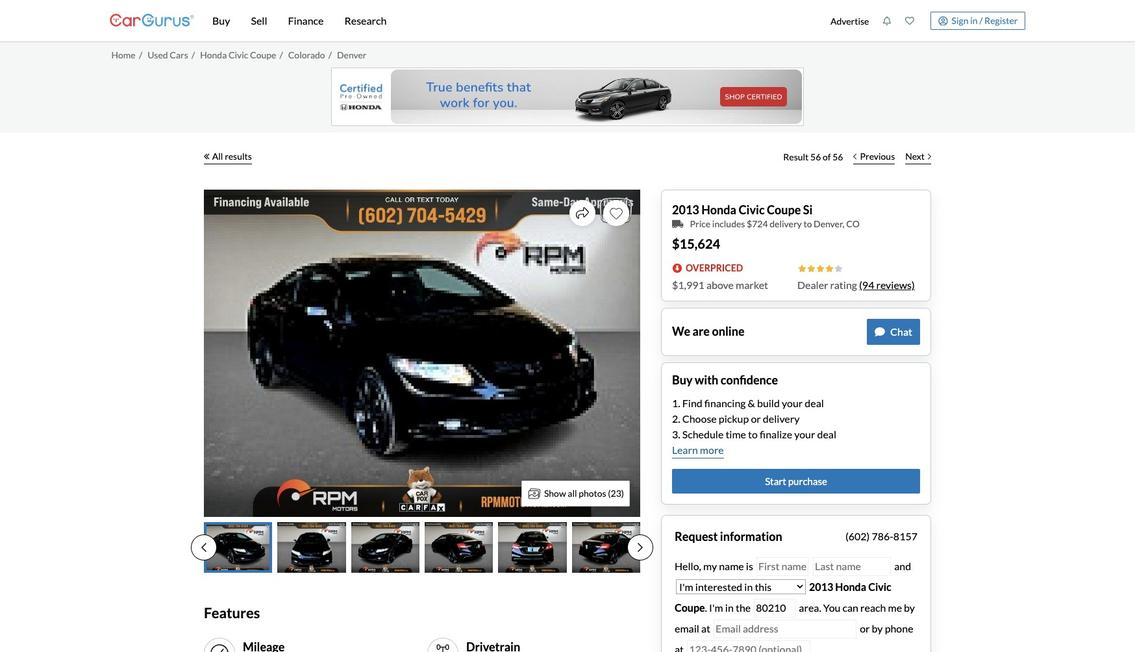 Task type: locate. For each thing, give the bounding box(es) containing it.
pickup
[[719, 412, 749, 425]]

0 vertical spatial buy
[[212, 14, 230, 27]]

1 horizontal spatial buy
[[672, 373, 693, 387]]

2 horizontal spatial civic
[[869, 581, 892, 593]]

0 horizontal spatial to
[[748, 428, 758, 440]]

colorado
[[288, 49, 325, 60]]

advertisement element
[[331, 67, 804, 126]]

honda up includes at the top right of page
[[702, 202, 737, 217]]

1 vertical spatial civic
[[739, 202, 765, 217]]

honda for 2013 honda civic coupe
[[835, 581, 867, 593]]

Phone (optional) telephone field
[[687, 641, 811, 652]]

finalize
[[760, 428, 793, 440]]

1 horizontal spatial civic
[[739, 202, 765, 217]]

research button
[[334, 0, 397, 42]]

your right build
[[782, 397, 803, 409]]

buy left with
[[672, 373, 693, 387]]

honda down last name field
[[835, 581, 867, 593]]

0 vertical spatial in
[[970, 15, 978, 26]]

0 horizontal spatial by
[[872, 623, 883, 635]]

0 vertical spatial or
[[751, 412, 761, 425]]

2 vertical spatial honda
[[835, 581, 867, 593]]

1 vertical spatial delivery
[[763, 412, 800, 425]]

learn more link
[[672, 442, 724, 458]]

result
[[784, 151, 809, 162]]

1 vertical spatial honda
[[702, 202, 737, 217]]

honda
[[200, 49, 227, 60], [702, 202, 737, 217], [835, 581, 867, 593]]

advertise
[[831, 15, 869, 26]]

or down &
[[751, 412, 761, 425]]

chevron left image
[[854, 153, 857, 159]]

buy button
[[202, 0, 241, 42]]

results
[[225, 151, 252, 162]]

0 horizontal spatial coupe
[[250, 49, 276, 60]]

8157
[[894, 530, 918, 543]]

2013 for 2013 honda civic coupe si
[[672, 202, 699, 217]]

coupe down sell popup button
[[250, 49, 276, 60]]

sign in / register menu item
[[922, 12, 1026, 30]]

your right finalize
[[795, 428, 815, 440]]

register
[[985, 15, 1018, 26]]

2 vertical spatial coupe
[[675, 602, 705, 614]]

0 vertical spatial your
[[782, 397, 803, 409]]

all results
[[212, 151, 252, 162]]

/ left used
[[139, 49, 142, 60]]

co
[[847, 218, 860, 229]]

menu bar containing buy
[[194, 0, 824, 42]]

honda right cars
[[200, 49, 227, 60]]

next link
[[900, 143, 937, 171]]

0 vertical spatial by
[[904, 602, 915, 614]]

1 horizontal spatial in
[[970, 15, 978, 26]]

deal
[[805, 397, 824, 409], [817, 428, 837, 440]]

56 right of
[[833, 151, 843, 162]]

1 horizontal spatial 56
[[833, 151, 843, 162]]

0 horizontal spatial 56
[[811, 151, 821, 162]]

at right email
[[701, 623, 711, 635]]

1 horizontal spatial to
[[804, 218, 812, 229]]

deal right finalize
[[817, 428, 837, 440]]

56 left of
[[811, 151, 821, 162]]

2013 for 2013 honda civic coupe
[[809, 581, 833, 593]]

menu containing sign in / register
[[824, 3, 1026, 39]]

view vehicle photo 2 image
[[278, 522, 346, 573]]

chat button
[[867, 319, 920, 345]]

(602) 786-8157
[[846, 530, 918, 543]]

price includes $724 delivery to denver, co
[[690, 218, 860, 229]]

at inside area. you can reach me by email at
[[701, 623, 711, 635]]

sign
[[952, 15, 969, 26]]

0 vertical spatial at
[[701, 623, 711, 635]]

0 vertical spatial 2013
[[672, 202, 699, 217]]

delivery inside find financing & build your deal choose pickup or delivery schedule time to finalize your deal learn more
[[763, 412, 800, 425]]

2 horizontal spatial honda
[[835, 581, 867, 593]]

1 horizontal spatial at
[[701, 623, 711, 635]]

0 vertical spatial coupe
[[250, 49, 276, 60]]

buy for buy with confidence
[[672, 373, 693, 387]]

0 horizontal spatial honda
[[200, 49, 227, 60]]

schedule
[[683, 428, 724, 440]]

2013 inside "2013 honda civic coupe"
[[809, 581, 833, 593]]

coupe for 2013 honda civic coupe si
[[767, 202, 801, 217]]

my
[[703, 560, 717, 573]]

/ left register
[[980, 15, 983, 26]]

1 vertical spatial at
[[675, 643, 684, 652]]

0 horizontal spatial civic
[[229, 49, 248, 60]]

1 vertical spatial to
[[748, 428, 758, 440]]

or down reach
[[860, 623, 870, 635]]

honda inside "2013 honda civic coupe"
[[835, 581, 867, 593]]

at inside or by phone at
[[675, 643, 684, 652]]

civic inside "2013 honda civic coupe"
[[869, 581, 892, 593]]

0 vertical spatial delivery
[[770, 218, 802, 229]]

coupe inside "2013 honda civic coupe"
[[675, 602, 705, 614]]

civic down buy popup button
[[229, 49, 248, 60]]

with
[[695, 373, 719, 387]]

0 horizontal spatial buy
[[212, 14, 230, 27]]

0 horizontal spatial at
[[675, 643, 684, 652]]

i'm
[[709, 602, 723, 614]]

civic up reach
[[869, 581, 892, 593]]

coupe
[[250, 49, 276, 60], [767, 202, 801, 217], [675, 602, 705, 614]]

online
[[712, 324, 745, 339]]

view vehicle photo 1 image
[[204, 522, 272, 573]]

buy with confidence
[[672, 373, 778, 387]]

1 vertical spatial or
[[860, 623, 870, 635]]

find financing & build your deal choose pickup or delivery schedule time to finalize your deal learn more
[[672, 397, 837, 456]]

show
[[544, 488, 566, 499]]

1 horizontal spatial by
[[904, 602, 915, 614]]

cargurus logo homepage link link
[[110, 2, 194, 39]]

56
[[811, 151, 821, 162], [833, 151, 843, 162]]

by
[[904, 602, 915, 614], [872, 623, 883, 635]]

honda civic coupe link
[[200, 49, 276, 60]]

(602)
[[846, 530, 870, 543]]

coupe up price includes $724 delivery to denver, co
[[767, 202, 801, 217]]

used cars link
[[148, 49, 188, 60]]

to right time
[[748, 428, 758, 440]]

at down email
[[675, 643, 684, 652]]

buy
[[212, 14, 230, 27], [672, 373, 693, 387]]

tab list
[[191, 522, 653, 573]]

chevron right image
[[928, 153, 931, 159]]

1 vertical spatial deal
[[817, 428, 837, 440]]

start purchase
[[765, 475, 827, 487]]

mileage image
[[209, 643, 230, 652]]

delivery up finalize
[[763, 412, 800, 425]]

&
[[748, 397, 755, 409]]

civic up $724
[[739, 202, 765, 217]]

saved cars image
[[906, 16, 915, 25]]

comment image
[[875, 327, 885, 337]]

menu
[[824, 3, 1026, 39]]

/
[[980, 15, 983, 26], [139, 49, 142, 60], [192, 49, 195, 60], [280, 49, 283, 60], [329, 49, 332, 60]]

in
[[970, 15, 978, 26], [725, 602, 734, 614]]

2 vertical spatial civic
[[869, 581, 892, 593]]

1 horizontal spatial 2013
[[809, 581, 833, 593]]

next
[[906, 151, 925, 162]]

by down reach
[[872, 623, 883, 635]]

1 horizontal spatial honda
[[702, 202, 737, 217]]

2013 up the truck moving icon
[[672, 202, 699, 217]]

buy left sell
[[212, 14, 230, 27]]

name
[[719, 560, 744, 573]]

in right sign
[[970, 15, 978, 26]]

deal right build
[[805, 397, 824, 409]]

0 vertical spatial civic
[[229, 49, 248, 60]]

of
[[823, 151, 831, 162]]

you
[[824, 602, 841, 614]]

coupe up email
[[675, 602, 705, 614]]

Email address email field
[[714, 620, 857, 638]]

0 horizontal spatial 2013
[[672, 202, 699, 217]]

more
[[700, 443, 724, 456]]

1 56 from the left
[[811, 151, 821, 162]]

0 horizontal spatial or
[[751, 412, 761, 425]]

photos
[[579, 488, 606, 499]]

1 vertical spatial in
[[725, 602, 734, 614]]

to down si
[[804, 218, 812, 229]]

1 vertical spatial by
[[872, 623, 883, 635]]

delivery right $724
[[770, 218, 802, 229]]

show all photos (23) link
[[522, 480, 630, 506]]

civic
[[229, 49, 248, 60], [739, 202, 765, 217], [869, 581, 892, 593]]

or inside or by phone at
[[860, 623, 870, 635]]

market
[[736, 279, 768, 291]]

to inside find financing & build your deal choose pickup or delivery schedule time to finalize your deal learn more
[[748, 428, 758, 440]]

0 vertical spatial to
[[804, 218, 812, 229]]

request
[[675, 529, 718, 543]]

prev page image
[[201, 543, 207, 553]]

2 horizontal spatial coupe
[[767, 202, 801, 217]]

by right the me
[[904, 602, 915, 614]]

(94 reviews) button
[[859, 277, 915, 293]]

and
[[892, 560, 911, 573]]

area. you can reach me by email at
[[675, 602, 915, 635]]

menu bar
[[194, 0, 824, 42]]

home link
[[111, 49, 136, 60]]

sell
[[251, 14, 267, 27]]

1 vertical spatial 2013
[[809, 581, 833, 593]]

1 vertical spatial buy
[[672, 373, 693, 387]]

information
[[720, 529, 783, 543]]

2013
[[672, 202, 699, 217], [809, 581, 833, 593]]

1 horizontal spatial or
[[860, 623, 870, 635]]

in right i'm
[[725, 602, 734, 614]]

1 horizontal spatial coupe
[[675, 602, 705, 614]]

1 vertical spatial coupe
[[767, 202, 801, 217]]

2013 up you
[[809, 581, 833, 593]]

all
[[568, 488, 577, 499]]

buy inside popup button
[[212, 14, 230, 27]]

user icon image
[[939, 16, 948, 26]]



Task type: vqa. For each thing, say whether or not it's contained in the screenshot.
is
yes



Task type: describe. For each thing, give the bounding box(es) containing it.
in inside sign in / register link
[[970, 15, 978, 26]]

financing
[[705, 397, 746, 409]]

cars
[[170, 49, 188, 60]]

used
[[148, 49, 168, 60]]

/ right cars
[[192, 49, 195, 60]]

area.
[[799, 602, 822, 614]]

by inside area. you can reach me by email at
[[904, 602, 915, 614]]

advertise link
[[824, 3, 876, 39]]

can
[[843, 602, 859, 614]]

786-
[[872, 530, 894, 543]]

vehicle full photo image
[[204, 189, 640, 517]]

2013 honda civic coupe
[[675, 581, 892, 614]]

confidence
[[721, 373, 778, 387]]

start
[[765, 475, 787, 487]]

$724
[[747, 218, 768, 229]]

colorado link
[[288, 49, 325, 60]]

view vehicle photo 3 image
[[351, 522, 420, 573]]

me
[[888, 602, 902, 614]]

Last name field
[[813, 558, 891, 576]]

dealer
[[798, 279, 828, 291]]

chat
[[891, 325, 913, 338]]

drivetrain image
[[433, 643, 453, 652]]

First name field
[[757, 558, 809, 576]]

email
[[675, 623, 699, 635]]

coupe for 2013 honda civic coupe
[[675, 602, 705, 614]]

buy for buy
[[212, 14, 230, 27]]

honda for 2013 honda civic coupe si
[[702, 202, 737, 217]]

reviews)
[[877, 279, 915, 291]]

0 horizontal spatial in
[[725, 602, 734, 614]]

chevron double left image
[[204, 153, 210, 159]]

dealer rating (94 reviews)
[[798, 279, 915, 291]]

. i'm in the
[[705, 602, 753, 614]]

view vehicle photo 4 image
[[425, 522, 493, 573]]

$15,624
[[672, 236, 720, 251]]

the
[[736, 602, 751, 614]]

si
[[803, 202, 813, 217]]

0 vertical spatial honda
[[200, 49, 227, 60]]

result 56 of 56
[[784, 151, 843, 162]]

finance button
[[278, 0, 334, 42]]

/ inside menu item
[[980, 15, 983, 26]]

are
[[693, 324, 710, 339]]

finance
[[288, 14, 324, 27]]

/ left "denver"
[[329, 49, 332, 60]]

includes
[[712, 218, 745, 229]]

denver
[[337, 49, 367, 60]]

hello, my name is
[[675, 560, 755, 573]]

price
[[690, 218, 711, 229]]

we are online
[[672, 324, 745, 339]]

1 vertical spatial your
[[795, 428, 815, 440]]

hello,
[[675, 560, 701, 573]]

(94
[[859, 279, 875, 291]]

is
[[746, 560, 753, 573]]

share image
[[576, 207, 589, 220]]

$1,991
[[672, 279, 705, 291]]

Zip code field
[[754, 599, 796, 618]]

previous
[[860, 151, 895, 162]]

0 vertical spatial deal
[[805, 397, 824, 409]]

features
[[204, 604, 260, 622]]

by inside or by phone at
[[872, 623, 883, 635]]

(23)
[[608, 488, 624, 499]]

or by phone at
[[675, 623, 914, 652]]

learn
[[672, 443, 698, 456]]

above
[[707, 279, 734, 291]]

start purchase button
[[672, 469, 920, 494]]

open notifications image
[[883, 16, 892, 25]]

choose
[[683, 412, 717, 425]]

cargurus logo homepage link image
[[110, 2, 194, 39]]

rating
[[830, 279, 857, 291]]

/ left colorado "link" at the left top
[[280, 49, 283, 60]]

all results link
[[204, 143, 252, 171]]

sell button
[[241, 0, 278, 42]]

all
[[212, 151, 223, 162]]

.
[[705, 602, 707, 614]]

reach
[[861, 602, 886, 614]]

request information
[[675, 529, 783, 543]]

view vehicle photo 6 image
[[572, 522, 640, 573]]

purchase
[[788, 475, 827, 487]]

sign in / register
[[952, 15, 1018, 26]]

research
[[345, 14, 387, 27]]

phone
[[885, 623, 914, 635]]

sign in / register link
[[931, 12, 1026, 30]]

$1,991 above market
[[672, 279, 768, 291]]

show all photos (23)
[[544, 488, 624, 499]]

build
[[757, 397, 780, 409]]

2 56 from the left
[[833, 151, 843, 162]]

find
[[683, 397, 703, 409]]

home / used cars / honda civic coupe / colorado / denver
[[111, 49, 367, 60]]

home
[[111, 49, 136, 60]]

or inside find financing & build your deal choose pickup or delivery schedule time to finalize your deal learn more
[[751, 412, 761, 425]]

civic for 2013 honda civic coupe
[[869, 581, 892, 593]]

truck moving image
[[672, 219, 684, 229]]

2013 honda civic coupe si
[[672, 202, 813, 217]]

view vehicle photo 5 image
[[498, 522, 567, 573]]

civic for 2013 honda civic coupe si
[[739, 202, 765, 217]]

next page image
[[638, 543, 643, 553]]

time
[[726, 428, 746, 440]]

denver,
[[814, 218, 845, 229]]



